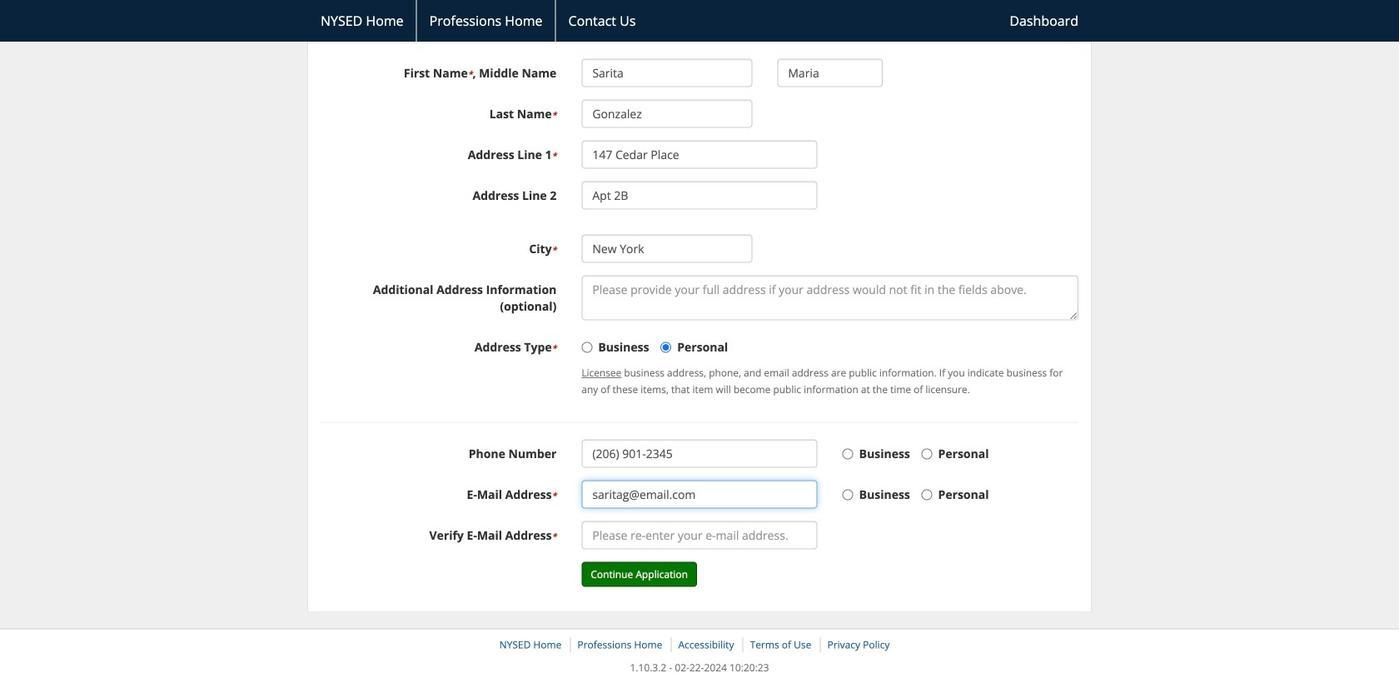 Task type: vqa. For each thing, say whether or not it's contained in the screenshot.
ZIP CODE text field
no



Task type: locate. For each thing, give the bounding box(es) containing it.
None radio
[[582, 342, 593, 353], [843, 449, 854, 460], [843, 490, 854, 500], [922, 490, 933, 500], [582, 342, 593, 353], [843, 449, 854, 460], [843, 490, 854, 500], [922, 490, 933, 500]]

None radio
[[661, 342, 672, 353], [922, 449, 933, 460], [661, 342, 672, 353], [922, 449, 933, 460]]

Email text field
[[582, 480, 818, 509]]

City text field
[[582, 235, 752, 263]]

Address Line 1 text field
[[582, 141, 818, 169]]

None submit
[[582, 562, 697, 587]]

Please re-enter your e-mail address. text field
[[582, 521, 818, 550]]

Please provide your full address if your address would not fit in the fields above. text field
[[582, 275, 1079, 320]]



Task type: describe. For each thing, give the bounding box(es) containing it.
Enter phone number (optional) text field
[[582, 440, 818, 468]]

Last Name text field
[[582, 100, 752, 128]]

Middle Name text field
[[777, 59, 883, 87]]

Address Line 2 text field
[[582, 181, 818, 210]]

First Name text field
[[582, 59, 752, 87]]



